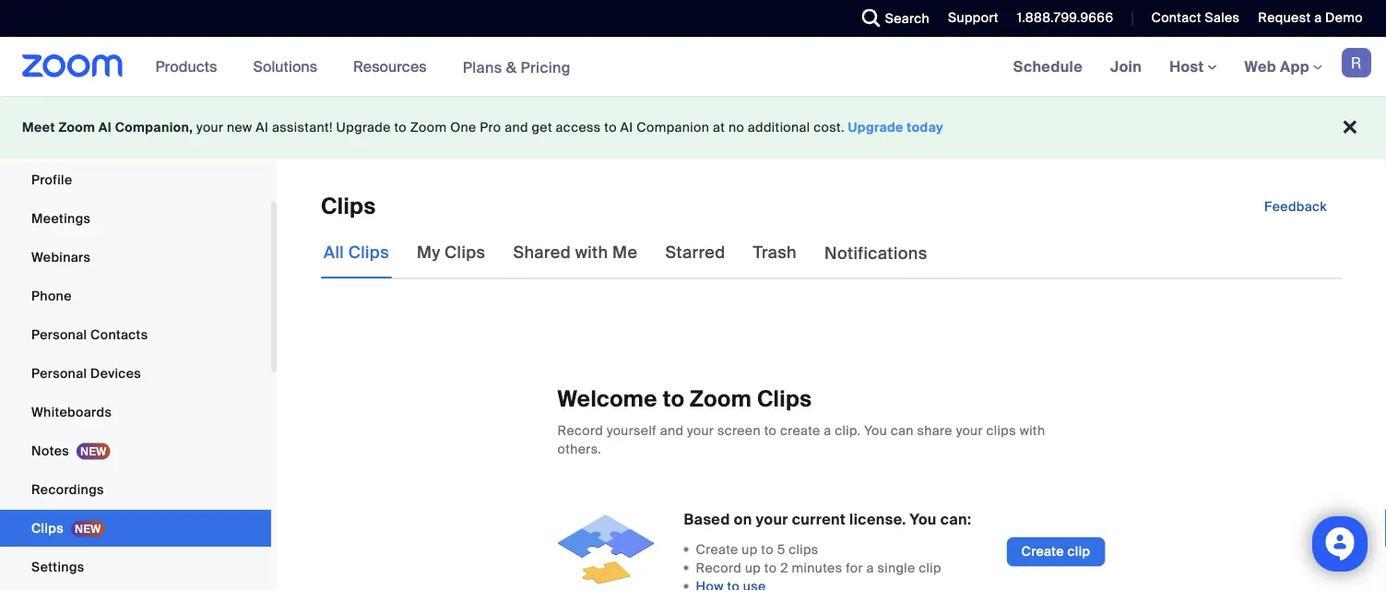 Task type: locate. For each thing, give the bounding box(es) containing it.
up for record
[[745, 559, 761, 576]]

personal devices link
[[0, 355, 271, 392]]

clips right "5"
[[789, 541, 818, 558]]

0 vertical spatial record
[[558, 422, 603, 439]]

1 horizontal spatial you
[[910, 510, 937, 529]]

clips up "all clips" tab
[[321, 192, 376, 221]]

1 vertical spatial and
[[660, 422, 684, 439]]

a
[[1314, 9, 1322, 26], [824, 422, 831, 439], [866, 559, 874, 576]]

1 vertical spatial a
[[824, 422, 831, 439]]

zoom left the one
[[410, 119, 447, 136]]

and
[[505, 119, 528, 136], [660, 422, 684, 439]]

you inside welcome to zoom clips record yourself and your screen to create a clip. you can share your clips with others.
[[864, 422, 887, 439]]

tabs of clips tab list
[[321, 227, 930, 280]]

clips inside tab
[[445, 242, 485, 263]]

clip
[[1067, 543, 1090, 560], [919, 559, 941, 576]]

personal up whiteboards
[[31, 365, 87, 382]]

0 horizontal spatial a
[[824, 422, 831, 439]]

0 vertical spatial with
[[575, 242, 608, 263]]

plans
[[463, 57, 502, 77]]

1 vertical spatial with
[[1020, 422, 1045, 439]]

starred tab
[[662, 227, 728, 278]]

meet zoom ai companion, footer
[[0, 96, 1386, 160]]

you left can
[[864, 422, 887, 439]]

join
[[1110, 57, 1142, 76]]

zoom
[[59, 119, 95, 136], [410, 119, 447, 136], [690, 385, 752, 414]]

all clips tab
[[321, 227, 392, 278]]

notes
[[31, 442, 69, 459]]

plans & pricing link
[[463, 57, 571, 77], [463, 57, 571, 77]]

ai left companion,
[[98, 119, 112, 136]]

1 vertical spatial clips
[[789, 541, 818, 558]]

personal for personal contacts
[[31, 326, 87, 343]]

web
[[1245, 57, 1276, 76]]

0 vertical spatial clips
[[986, 422, 1016, 439]]

1 vertical spatial personal
[[31, 365, 87, 382]]

clips inside personal menu menu
[[31, 520, 64, 537]]

clips right "all"
[[348, 242, 389, 263]]

request
[[1258, 9, 1311, 26]]

0 horizontal spatial and
[[505, 119, 528, 136]]

5
[[777, 541, 785, 558]]

upgrade
[[336, 119, 391, 136], [848, 119, 904, 136]]

0 horizontal spatial with
[[575, 242, 608, 263]]

clips inside welcome to zoom clips record yourself and your screen to create a clip. you can share your clips with others.
[[757, 385, 812, 414]]

webinars link
[[0, 239, 271, 276]]

contacts
[[90, 326, 148, 343]]

1 horizontal spatial ai
[[256, 119, 269, 136]]

banner
[[0, 37, 1386, 97]]

1 vertical spatial you
[[910, 510, 937, 529]]

personal contacts link
[[0, 316, 271, 353]]

contact
[[1151, 9, 1201, 26]]

with inside welcome to zoom clips record yourself and your screen to create a clip. you can share your clips with others.
[[1020, 422, 1045, 439]]

and right yourself
[[660, 422, 684, 439]]

notes link
[[0, 432, 271, 469]]

up down on
[[742, 541, 758, 558]]

to down resources dropdown button
[[394, 119, 407, 136]]

1 horizontal spatial and
[[660, 422, 684, 439]]

get
[[532, 119, 552, 136]]

contact sales link
[[1137, 0, 1244, 37], [1151, 9, 1240, 26]]

whiteboards link
[[0, 394, 271, 431]]

1.888.799.9666
[[1017, 9, 1113, 26]]

trash tab
[[750, 227, 799, 278]]

clips up 'create'
[[757, 385, 812, 414]]

based on your current license. you can:
[[684, 510, 971, 529]]

1 horizontal spatial upgrade
[[848, 119, 904, 136]]

to left 'create'
[[764, 422, 777, 439]]

0 vertical spatial personal
[[31, 326, 87, 343]]

personal for personal devices
[[31, 365, 87, 382]]

2 upgrade from the left
[[848, 119, 904, 136]]

a left clip.
[[824, 422, 831, 439]]

1 vertical spatial up
[[745, 559, 761, 576]]

access
[[556, 119, 601, 136]]

2 vertical spatial a
[[866, 559, 874, 576]]

can
[[891, 422, 914, 439]]

solutions
[[253, 57, 317, 76]]

your right on
[[756, 510, 788, 529]]

0 horizontal spatial record
[[558, 422, 603, 439]]

zoom right meet
[[59, 119, 95, 136]]

record up others.
[[558, 422, 603, 439]]

personal down phone in the left of the page
[[31, 326, 87, 343]]

you left can: on the bottom right of page
[[910, 510, 937, 529]]

to
[[394, 119, 407, 136], [604, 119, 617, 136], [663, 385, 684, 414], [764, 422, 777, 439], [761, 541, 774, 558], [764, 559, 777, 576]]

request a demo link
[[1244, 0, 1386, 37], [1258, 9, 1363, 26]]

1.888.799.9666 button up schedule
[[1003, 0, 1118, 37]]

screen
[[717, 422, 761, 439]]

clips right my
[[445, 242, 485, 263]]

your right share
[[956, 422, 983, 439]]

0 horizontal spatial you
[[864, 422, 887, 439]]

0 horizontal spatial zoom
[[59, 119, 95, 136]]

create for create up to 5 clips
[[696, 541, 738, 558]]

support link
[[934, 0, 1003, 37], [948, 9, 999, 26]]

settings
[[31, 558, 84, 575]]

a left demo
[[1314, 9, 1322, 26]]

create clip button
[[1007, 537, 1105, 567]]

1 horizontal spatial create
[[1021, 543, 1064, 560]]

up for create
[[742, 541, 758, 558]]

0 horizontal spatial ai
[[98, 119, 112, 136]]

3 ai from the left
[[620, 119, 633, 136]]

1.888.799.9666 button
[[1003, 0, 1118, 37], [1017, 9, 1113, 26]]

record down create up to 5 clips
[[696, 559, 742, 576]]

ai left companion
[[620, 119, 633, 136]]

1 ai from the left
[[98, 119, 112, 136]]

create
[[696, 541, 738, 558], [1021, 543, 1064, 560]]

recordings
[[31, 481, 104, 498]]

0 horizontal spatial upgrade
[[336, 119, 391, 136]]

2 personal from the top
[[31, 365, 87, 382]]

up down create up to 5 clips
[[745, 559, 761, 576]]

2 horizontal spatial ai
[[620, 119, 633, 136]]

cost.
[[814, 119, 845, 136]]

0 horizontal spatial clips
[[789, 541, 818, 558]]

zoom up screen at bottom
[[690, 385, 752, 414]]

clips right share
[[986, 422, 1016, 439]]

a right for
[[866, 559, 874, 576]]

and left "get"
[[505, 119, 528, 136]]

1 vertical spatial record
[[696, 559, 742, 576]]

meet
[[22, 119, 55, 136]]

ai right new
[[256, 119, 269, 136]]

a inside welcome to zoom clips record yourself and your screen to create a clip. you can share your clips with others.
[[824, 422, 831, 439]]

zoom logo image
[[22, 54, 123, 77]]

your left screen at bottom
[[687, 422, 714, 439]]

you
[[864, 422, 887, 439], [910, 510, 937, 529]]

personal devices
[[31, 365, 141, 382]]

record
[[558, 422, 603, 439], [696, 559, 742, 576]]

clips up settings on the bottom of the page
[[31, 520, 64, 537]]

1 personal from the top
[[31, 326, 87, 343]]

host button
[[1169, 57, 1217, 76]]

1 horizontal spatial a
[[866, 559, 874, 576]]

1 horizontal spatial record
[[696, 559, 742, 576]]

0 vertical spatial up
[[742, 541, 758, 558]]

current
[[792, 510, 846, 529]]

me
[[612, 242, 638, 263]]

1.888.799.9666 button up schedule link
[[1017, 9, 1113, 26]]

0 vertical spatial and
[[505, 119, 528, 136]]

1 horizontal spatial zoom
[[410, 119, 447, 136]]

clips
[[986, 422, 1016, 439], [789, 541, 818, 558]]

0 vertical spatial you
[[864, 422, 887, 439]]

your left new
[[196, 119, 223, 136]]

1 horizontal spatial with
[[1020, 422, 1045, 439]]

shared with me
[[513, 242, 638, 263]]

product information navigation
[[142, 37, 585, 97]]

profile picture image
[[1342, 48, 1371, 77]]

all
[[324, 242, 344, 263]]

upgrade right cost.
[[848, 119, 904, 136]]

contact sales
[[1151, 9, 1240, 26]]

personal
[[31, 326, 87, 343], [31, 365, 87, 382]]

0 horizontal spatial create
[[696, 541, 738, 558]]

zoom inside welcome to zoom clips record yourself and your screen to create a clip. you can share your clips with others.
[[690, 385, 752, 414]]

2 horizontal spatial zoom
[[690, 385, 752, 414]]

search
[[885, 10, 930, 27]]

with
[[575, 242, 608, 263], [1020, 422, 1045, 439]]

yourself
[[607, 422, 656, 439]]

create inside button
[[1021, 543, 1064, 560]]

1 horizontal spatial clips
[[986, 422, 1016, 439]]

1 horizontal spatial clip
[[1067, 543, 1090, 560]]

recordings link
[[0, 471, 271, 508]]

2 horizontal spatial a
[[1314, 9, 1322, 26]]

upgrade down product information "navigation" on the left top of the page
[[336, 119, 391, 136]]



Task type: describe. For each thing, give the bounding box(es) containing it.
schedule
[[1013, 57, 1083, 76]]

one
[[450, 119, 476, 136]]

2 ai from the left
[[256, 119, 269, 136]]

license.
[[849, 510, 906, 529]]

meetings navigation
[[999, 37, 1386, 97]]

web app button
[[1245, 57, 1322, 76]]

request a demo
[[1258, 9, 1363, 26]]

to right access
[[604, 119, 617, 136]]

web app
[[1245, 57, 1309, 76]]

companion
[[637, 119, 709, 136]]

welcome
[[558, 385, 657, 414]]

resources button
[[353, 37, 435, 96]]

upgrade today link
[[848, 119, 943, 136]]

companion,
[[115, 119, 193, 136]]

notifications
[[824, 243, 927, 264]]

record inside welcome to zoom clips record yourself and your screen to create a clip. you can share your clips with others.
[[558, 422, 603, 439]]

host
[[1169, 57, 1208, 76]]

0 horizontal spatial clip
[[919, 559, 941, 576]]

solutions button
[[253, 37, 326, 96]]

clips inside tab
[[348, 242, 389, 263]]

join link
[[1097, 37, 1156, 96]]

share
[[917, 422, 953, 439]]

my clips tab
[[414, 227, 488, 278]]

clips inside welcome to zoom clips record yourself and your screen to create a clip. you can share your clips with others.
[[986, 422, 1016, 439]]

my
[[417, 242, 440, 263]]

sales
[[1205, 9, 1240, 26]]

to right welcome
[[663, 385, 684, 414]]

demo
[[1325, 9, 1363, 26]]

for
[[846, 559, 863, 576]]

pricing
[[521, 57, 571, 77]]

schedule link
[[999, 37, 1097, 96]]

meetings
[[31, 210, 91, 227]]

can:
[[940, 510, 971, 529]]

products
[[155, 57, 217, 76]]

all clips
[[324, 242, 389, 263]]

feedback
[[1264, 198, 1327, 215]]

banner containing products
[[0, 37, 1386, 97]]

personal menu menu
[[0, 123, 271, 590]]

settings link
[[0, 549, 271, 586]]

record up to 2 minutes for a single clip
[[696, 559, 941, 576]]

create clip
[[1021, 543, 1090, 560]]

minutes
[[792, 559, 842, 576]]

trash
[[753, 242, 797, 263]]

with inside tab
[[575, 242, 608, 263]]

shared with me tab
[[510, 227, 640, 278]]

phone
[[31, 287, 72, 304]]

assistant!
[[272, 119, 333, 136]]

clip inside create clip button
[[1067, 543, 1090, 560]]

&
[[506, 57, 517, 77]]

create
[[780, 422, 820, 439]]

based
[[684, 510, 730, 529]]

your inside meet zoom ai companion, footer
[[196, 119, 223, 136]]

to left 2
[[764, 559, 777, 576]]

products button
[[155, 37, 225, 96]]

profile link
[[0, 161, 271, 198]]

app
[[1280, 57, 1309, 76]]

and inside welcome to zoom clips record yourself and your screen to create a clip. you can share your clips with others.
[[660, 422, 684, 439]]

2
[[780, 559, 788, 576]]

webinars
[[31, 249, 91, 266]]

search button
[[848, 0, 934, 37]]

additional
[[748, 119, 810, 136]]

to left "5"
[[761, 541, 774, 558]]

others.
[[558, 440, 601, 458]]

clip.
[[835, 422, 861, 439]]

meetings link
[[0, 200, 271, 237]]

resources
[[353, 57, 427, 76]]

and inside meet zoom ai companion, footer
[[505, 119, 528, 136]]

support
[[948, 9, 999, 26]]

pro
[[480, 119, 501, 136]]

at
[[713, 119, 725, 136]]

create up to 5 clips
[[696, 541, 818, 558]]

shared
[[513, 242, 571, 263]]

feedback button
[[1250, 192, 1342, 221]]

personal contacts
[[31, 326, 148, 343]]

starred
[[665, 242, 725, 263]]

0 vertical spatial a
[[1314, 9, 1322, 26]]

single
[[877, 559, 915, 576]]

profile
[[31, 171, 72, 188]]

create for create clip
[[1021, 543, 1064, 560]]

meet zoom ai companion, your new ai assistant! upgrade to zoom one pro and get access to ai companion at no additional cost. upgrade today
[[22, 119, 943, 136]]

welcome to zoom clips record yourself and your screen to create a clip. you can share your clips with others.
[[558, 385, 1045, 458]]

plans & pricing
[[463, 57, 571, 77]]

clips link
[[0, 510, 271, 547]]

on
[[734, 510, 752, 529]]

my clips
[[417, 242, 485, 263]]

new
[[227, 119, 252, 136]]

1 upgrade from the left
[[336, 119, 391, 136]]

no
[[728, 119, 744, 136]]

whiteboards
[[31, 403, 112, 421]]

phone link
[[0, 278, 271, 314]]

today
[[907, 119, 943, 136]]



Task type: vqa. For each thing, say whether or not it's contained in the screenshot.
Reports Link at the bottom left of the page
no



